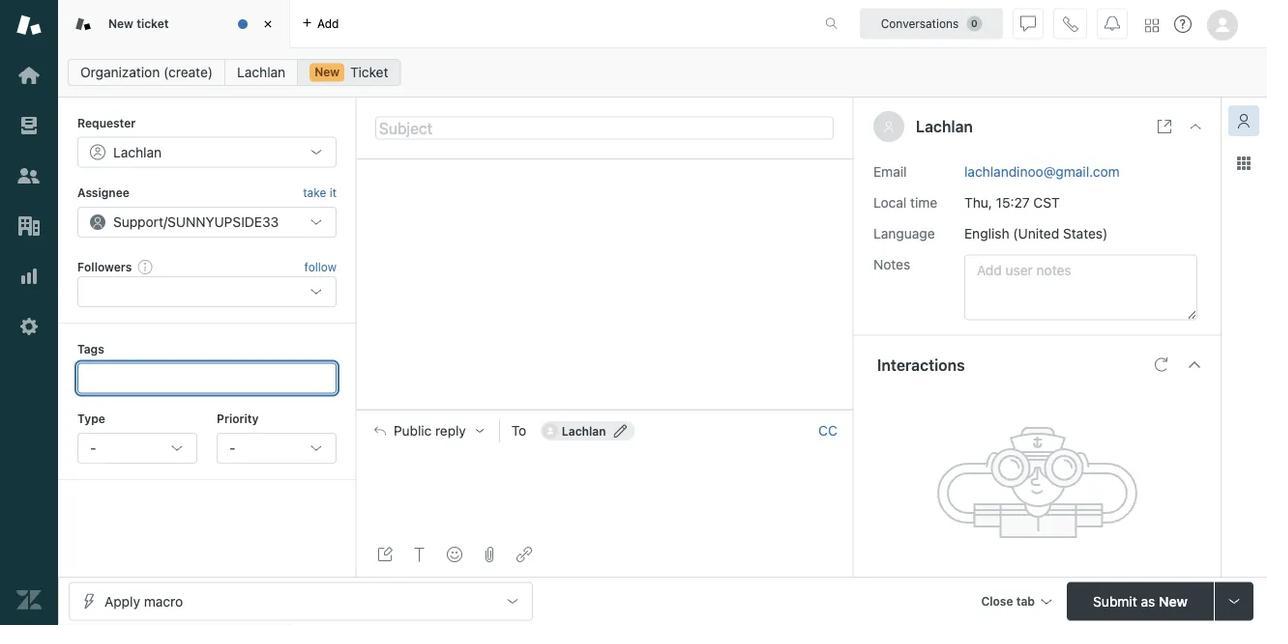 Task type: locate. For each thing, give the bounding box(es) containing it.
customer context image
[[1236, 113, 1252, 129]]

assignee element
[[77, 207, 337, 238]]

apply
[[104, 594, 140, 610]]

new left ticket
[[108, 17, 133, 30]]

lachlandinoo@gmail.com image
[[542, 424, 558, 439]]

thu, 15:27 cst
[[964, 194, 1060, 210]]

2 - button from the left
[[217, 433, 337, 464]]

no
[[979, 577, 997, 593]]

notes
[[873, 256, 910, 272]]

-
[[90, 441, 96, 457], [229, 441, 235, 457]]

(create)
[[164, 64, 213, 80]]

take
[[303, 186, 326, 200]]

draft mode image
[[377, 547, 393, 563]]

zendesk image
[[16, 588, 42, 613]]

zendesk support image
[[16, 13, 42, 38]]

1 horizontal spatial -
[[229, 441, 235, 457]]

secondary element
[[58, 53, 1267, 92]]

lachlan down close icon at the top left
[[237, 64, 286, 80]]

close
[[981, 595, 1013, 609]]

new
[[108, 17, 133, 30], [315, 65, 340, 79], [1159, 594, 1188, 610]]

take it button
[[303, 183, 337, 203]]

view more details image
[[1157, 119, 1172, 134]]

new inside tab
[[108, 17, 133, 30]]

1 horizontal spatial new
[[315, 65, 340, 79]]

events
[[1001, 577, 1044, 593]]

priority
[[217, 413, 259, 426]]

language
[[873, 225, 935, 241]]

organizations image
[[16, 214, 42, 239]]

in
[[1048, 577, 1059, 593]]

0 horizontal spatial new
[[108, 17, 133, 30]]

close tab
[[981, 595, 1035, 609]]

1 - from the left
[[90, 441, 96, 457]]

1 vertical spatial new
[[315, 65, 340, 79]]

2 vertical spatial new
[[1159, 594, 1188, 610]]

- button down priority
[[217, 433, 337, 464]]

thu,
[[964, 194, 992, 210]]

0 horizontal spatial -
[[90, 441, 96, 457]]

local time
[[873, 194, 937, 210]]

2 - from the left
[[229, 441, 235, 457]]

public reply button
[[357, 411, 499, 452]]

organization
[[80, 64, 160, 80]]

lachlan
[[237, 64, 286, 80], [916, 118, 973, 136], [113, 144, 162, 160], [562, 425, 606, 438]]

add
[[317, 17, 339, 30]]

new left 'ticket' at left top
[[315, 65, 340, 79]]

displays possible ticket submission types image
[[1226, 594, 1242, 610]]

close image
[[1188, 119, 1203, 134]]

user image
[[883, 121, 895, 133]]

tab
[[1016, 595, 1035, 609]]

type
[[77, 413, 105, 426]]

new inside secondary element
[[315, 65, 340, 79]]

follow button
[[304, 258, 337, 276]]

no events in sight
[[979, 577, 1096, 593]]

- button down type at the bottom left
[[77, 433, 197, 464]]

sight
[[1063, 577, 1096, 593]]

macro
[[144, 594, 183, 610]]

followers
[[77, 260, 132, 274]]

- down type at the bottom left
[[90, 441, 96, 457]]

(united
[[1013, 225, 1059, 241]]

format text image
[[412, 547, 428, 563]]

new ticket
[[108, 17, 169, 30]]

new right as
[[1159, 594, 1188, 610]]

1 horizontal spatial - button
[[217, 433, 337, 464]]

main element
[[0, 0, 58, 626]]

lachlan down the requester
[[113, 144, 162, 160]]

lachlan down minimize composer icon
[[562, 425, 606, 438]]

email
[[873, 164, 907, 179]]

- button
[[77, 433, 197, 464], [217, 433, 337, 464]]

it
[[330, 186, 337, 200]]

Subject field
[[375, 117, 834, 140]]

conversations button
[[860, 8, 1003, 39]]

submit
[[1093, 594, 1137, 610]]

cc button
[[818, 423, 838, 440]]

add link (cmd k) image
[[517, 547, 532, 563]]

lachlan inside secondary element
[[237, 64, 286, 80]]

followers element
[[77, 277, 337, 308]]

0 vertical spatial new
[[108, 17, 133, 30]]

- down priority
[[229, 441, 235, 457]]

15:27
[[996, 194, 1030, 210]]

2 horizontal spatial new
[[1159, 594, 1188, 610]]

organization (create) button
[[68, 59, 225, 86]]

requester element
[[77, 137, 337, 168]]

ticket
[[137, 17, 169, 30]]

user image
[[885, 122, 893, 132]]

submit as new
[[1093, 594, 1188, 610]]

button displays agent's chat status as invisible. image
[[1020, 16, 1036, 31]]

new for new ticket
[[108, 17, 133, 30]]

0 horizontal spatial - button
[[77, 433, 197, 464]]

1 - button from the left
[[77, 433, 197, 464]]

tabs tab list
[[58, 0, 805, 48]]



Task type: describe. For each thing, give the bounding box(es) containing it.
support / sunnyupside33
[[113, 214, 279, 230]]

english (united states)
[[964, 225, 1108, 241]]

interactions
[[877, 356, 965, 374]]

close image
[[258, 15, 278, 34]]

Add user notes text field
[[964, 255, 1197, 321]]

reply
[[435, 423, 466, 439]]

tags
[[77, 343, 104, 356]]

conversations
[[881, 17, 959, 30]]

lachlandinoo@gmail.com
[[964, 164, 1120, 179]]

zendesk products image
[[1145, 19, 1159, 32]]

local
[[873, 194, 907, 210]]

follow
[[304, 260, 337, 274]]

lachlan link
[[224, 59, 298, 86]]

customers image
[[16, 163, 42, 189]]

lachlan right user image
[[916, 118, 973, 136]]

- button for priority
[[217, 433, 337, 464]]

admin image
[[16, 314, 42, 340]]

organization (create)
[[80, 64, 213, 80]]

states)
[[1063, 225, 1108, 241]]

sunnyupside33
[[167, 214, 279, 230]]

- button for type
[[77, 433, 197, 464]]

as
[[1141, 594, 1155, 610]]

cst
[[1033, 194, 1060, 210]]

Tags field
[[92, 369, 318, 388]]

time
[[910, 194, 937, 210]]

assignee
[[77, 186, 129, 200]]

edit user image
[[614, 425, 627, 438]]

public
[[394, 423, 432, 439]]

get started image
[[16, 63, 42, 88]]

requester
[[77, 116, 136, 130]]

info on adding followers image
[[138, 259, 153, 275]]

new for new
[[315, 65, 340, 79]]

public reply
[[394, 423, 466, 439]]

support
[[113, 214, 163, 230]]

/
[[163, 214, 167, 230]]

take it
[[303, 186, 337, 200]]

add button
[[290, 0, 351, 47]]

reporting image
[[16, 264, 42, 289]]

- for type
[[90, 441, 96, 457]]

close tab button
[[972, 583, 1059, 624]]

apps image
[[1236, 156, 1252, 171]]

add attachment image
[[482, 547, 497, 563]]

english
[[964, 225, 1009, 241]]

- for priority
[[229, 441, 235, 457]]

minimize composer image
[[597, 403, 612, 418]]

notifications image
[[1105, 16, 1120, 31]]

lachlan inside requester element
[[113, 144, 162, 160]]

views image
[[16, 113, 42, 138]]

apply macro
[[104, 594, 183, 610]]

cc
[[818, 423, 838, 439]]

to
[[511, 423, 526, 439]]

insert emojis image
[[447, 547, 462, 563]]

get help image
[[1174, 15, 1192, 33]]

new ticket tab
[[58, 0, 290, 48]]

ticket
[[350, 64, 388, 80]]



Task type: vqa. For each thing, say whether or not it's contained in the screenshot.
the rightmost i'm
no



